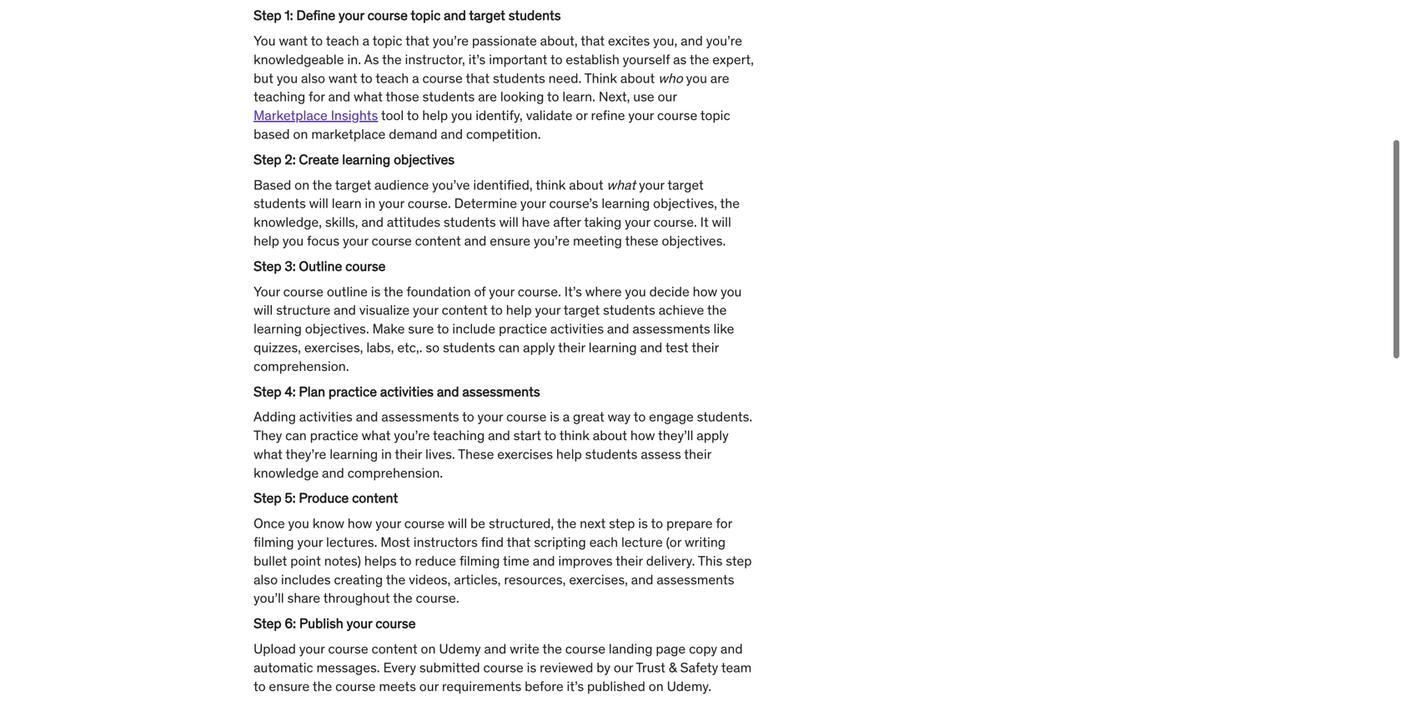 Task type: vqa. For each thing, say whether or not it's contained in the screenshot.
tool to help you identify, validate or refine your course topic based on marketplace demand and competition.
yes



Task type: describe. For each thing, give the bounding box(es) containing it.
you want to teach a topic that you're passionate about, that excites you, and you're knowledgeable in. as the instructor, it's important to establish yourself as the expert, but you also want to teach a course that students need. think about
[[254, 32, 754, 87]]

will inside step 3: outline course your course outline is the foundation of your course. it's where you decide how you will structure and visualize your content to help your target students achieve the learning objectives. make sure to include practice activities and assessments like quizzes, exercises, labs, etc,. so students can apply their learning and test their comprehension. step 4: plan practice activities and assessments adding activities and assessments to your course is a great way to engage students. they can practice what you're teaching and start to think about how they'll apply what they're learning in their lives. these exercises help students assess their knowledge and comprehension. step 5: produce content
[[254, 302, 273, 319]]

marketplace
[[254, 107, 328, 124]]

most
[[381, 534, 410, 551]]

and left write
[[484, 641, 507, 658]]

objectives,
[[653, 195, 717, 212]]

1 vertical spatial our
[[614, 659, 633, 676]]

5 step from the top
[[254, 490, 282, 507]]

2 vertical spatial activities
[[299, 408, 353, 426]]

validate
[[526, 107, 573, 124]]

and up produce
[[322, 464, 344, 482]]

once
[[254, 515, 285, 532]]

course. down based on the target audience you've identified, think about what
[[408, 195, 451, 212]]

students down based
[[254, 195, 306, 212]]

includes
[[281, 571, 331, 588]]

based
[[254, 176, 291, 193]]

visualize
[[359, 302, 410, 319]]

in inside step 3: outline course your course outline is the foundation of your course. it's where you decide how you will structure and visualize your content to help your target students achieve the learning objectives. make sure to include practice activities and assessments like quizzes, exercises, labs, etc,. so students can apply their learning and test their comprehension. step 4: plan practice activities and assessments adding activities and assessments to your course is a great way to engage students. they can practice what you're teaching and start to think about how they'll apply what they're learning in their lives. these exercises help students assess their knowledge and comprehension. step 5: produce content
[[381, 446, 392, 463]]

decide
[[649, 283, 690, 300]]

bullet
[[254, 553, 287, 570]]

content inside your target students will learn in your course. determine your course's learning objectives, the knowledge, skills, and attitudes students will have after taking your course. it will help you focus your course content and ensure you're meeting these objectives.
[[415, 232, 461, 249]]

who
[[658, 69, 683, 87]]

you inside tool to help you identify, validate or refine your course topic based on marketplace demand and competition.
[[451, 107, 472, 124]]

step 2: create learning objectives
[[254, 151, 455, 168]]

and down the where
[[607, 320, 629, 337]]

course inside tool to help you identify, validate or refine your course topic based on marketplace demand and competition.
[[657, 107, 698, 124]]

learning up quizzes,
[[254, 320, 302, 337]]

taking
[[584, 214, 622, 231]]

the inside your target students will learn in your course. determine your course's learning objectives, the knowledge, skills, and attitudes students will have after taking your course. it will help you focus your course content and ensure you're meeting these objectives.
[[720, 195, 740, 212]]

and down outline
[[334, 302, 356, 319]]

important
[[489, 51, 548, 68]]

requirements
[[442, 678, 522, 695]]

to inside step 6: publish your course upload your course content on udemy and write the course landing page copy and automatic messages. every submitted course is reviewed by our trust & safety team to ensure the course meets our requirements before it's published on udemy.
[[254, 678, 266, 695]]

to down most
[[400, 553, 412, 570]]

to down 'define'
[[311, 32, 323, 49]]

help inside your target students will learn in your course. determine your course's learning objectives, the knowledge, skills, and attitudes students will have after taking your course. it will help you focus your course content and ensure you're meeting these objectives.
[[254, 232, 279, 249]]

lecture
[[621, 534, 663, 551]]

labs,
[[366, 339, 394, 356]]

you're up instructor,
[[433, 32, 469, 49]]

these
[[625, 232, 659, 249]]

identify,
[[476, 107, 523, 124]]

lectures.
[[326, 534, 377, 551]]

target up learn
[[335, 176, 371, 193]]

content up include
[[442, 302, 488, 319]]

throughout
[[323, 590, 390, 607]]

think inside step 3: outline course your course outline is the foundation of your course. it's where you decide how you will structure and visualize your content to help your target students achieve the learning objectives. make sure to include practice activities and assessments like quizzes, exercises, labs, etc,. so students can apply their learning and test their comprehension. step 4: plan practice activities and assessments adding activities and assessments to your course is a great way to engage students. they can practice what you're teaching and start to think about how they'll apply what they're learning in their lives. these exercises help students assess their knowledge and comprehension. step 5: produce content
[[559, 427, 590, 444]]

knowledge,
[[254, 214, 322, 231]]

need.
[[549, 69, 582, 87]]

to up these
[[462, 408, 474, 426]]

their inside "once you know how your course will be structured, the next step is to prepare for filming your lectures. most instructors find that scripting each lecture (or writing bullet point notes) helps to reduce filming time and improves their delivery."
[[616, 553, 643, 570]]

udemy.
[[667, 678, 712, 695]]

also inside you want to teach a topic that you're passionate about, that excites you, and you're knowledgeable in. as the instructor, it's important to establish yourself as the expert, but you also want to teach a course that students need. think about
[[301, 69, 325, 87]]

that up instructor,
[[405, 32, 430, 49]]

sure
[[408, 320, 434, 337]]

course up outline
[[345, 258, 386, 275]]

think
[[584, 69, 617, 87]]

is up visualize
[[371, 283, 381, 300]]

students up about,
[[509, 7, 561, 24]]

like
[[714, 320, 734, 337]]

you're inside step 3: outline course your course outline is the foundation of your course. it's where you decide how you will structure and visualize your content to help your target students achieve the learning objectives. make sure to include practice activities and assessments like quizzes, exercises, labs, etc,. so students can apply their learning and test their comprehension. step 4: plan practice activities and assessments adding activities and assessments to your course is a great way to engage students. they can practice what you're teaching and start to think about how they'll apply what they're learning in their lives. these exercises help students assess their knowledge and comprehension. step 5: produce content
[[394, 427, 430, 444]]

those
[[386, 88, 419, 105]]

competition.
[[466, 126, 541, 143]]

submitted
[[419, 659, 480, 676]]

learning down "marketplace"
[[342, 151, 391, 168]]

1 horizontal spatial how
[[631, 427, 655, 444]]

students inside you want to teach a topic that you're passionate about, that excites you, and you're knowledgeable in. as the instructor, it's important to establish yourself as the expert, but you also want to teach a course that students need. think about
[[493, 69, 545, 87]]

about inside step 3: outline course your course outline is the foundation of your course. it's where you decide how you will structure and visualize your content to help your target students achieve the learning objectives. make sure to include practice activities and assessments like quizzes, exercises, labs, etc,. so students can apply their learning and test their comprehension. step 4: plan practice activities and assessments adding activities and assessments to your course is a great way to engage students. they can practice what you're teaching and start to think about how they'll apply what they're learning in their lives. these exercises help students assess their knowledge and comprehension. step 5: produce content
[[593, 427, 627, 444]]

share
[[287, 590, 320, 607]]

reduce
[[415, 553, 456, 570]]

about inside you want to teach a topic that you're passionate about, that excites you, and you're knowledgeable in. as the instructor, it's important to establish yourself as the expert, but you also want to teach a course that students need. think about
[[621, 69, 655, 87]]

on inside tool to help you identify, validate or refine your course topic based on marketplace demand and competition.
[[293, 126, 308, 143]]

exercises
[[497, 446, 553, 463]]

course down write
[[483, 659, 524, 676]]

course up start
[[506, 408, 547, 426]]

assessments up test
[[633, 320, 710, 337]]

produce
[[299, 490, 349, 507]]

next,
[[599, 88, 630, 105]]

as
[[673, 51, 687, 68]]

0 vertical spatial filming
[[254, 534, 294, 551]]

instructors
[[414, 534, 478, 551]]

udemy
[[439, 641, 481, 658]]

knowledgeable
[[254, 51, 344, 68]]

is left great at the bottom left
[[550, 408, 560, 426]]

course inside your target students will learn in your course. determine your course's learning objectives, the knowledge, skills, and attitudes students will have after taking your course. it will help you focus your course content and ensure you're meeting these objectives.
[[372, 232, 412, 249]]

course inside "once you know how your course will be structured, the next step is to prepare for filming your lectures. most instructors find that scripting each lecture (or writing bullet point notes) helps to reduce filming time and improves their delivery."
[[404, 515, 445, 532]]

know
[[313, 515, 344, 532]]

will left "have"
[[499, 214, 519, 231]]

2 horizontal spatial how
[[693, 283, 718, 300]]

students down way
[[585, 446, 638, 463]]

marketplace insights link
[[254, 107, 378, 124]]

improves
[[558, 553, 613, 570]]

course. inside step 3: outline course your course outline is the foundation of your course. it's where you decide how you will structure and visualize your content to help your target students achieve the learning objectives. make sure to include practice activities and assessments like quizzes, exercises, labs, etc,. so students can apply their learning and test their comprehension. step 4: plan practice activities and assessments adding activities and assessments to your course is a great way to engage students. they can practice what you're teaching and start to think about how they'll apply what they're learning in their lives. these exercises help students assess their knowledge and comprehension. step 5: produce content
[[518, 283, 561, 300]]

1 horizontal spatial teach
[[376, 69, 409, 87]]

your inside tool to help you identify, validate or refine your course topic based on marketplace demand and competition.
[[628, 107, 654, 124]]

step 1: define your course topic and target students
[[254, 7, 561, 24]]

you up like
[[721, 283, 742, 300]]

you're up 'expert,'
[[706, 32, 742, 49]]

exercises, inside this step also includes creating the videos, articles, resources, exercises, and assessments you'll share throughout the course.
[[569, 571, 628, 588]]

1 horizontal spatial apply
[[697, 427, 729, 444]]

assessments inside this step also includes creating the videos, articles, resources, exercises, and assessments you'll share throughout the course.
[[657, 571, 735, 588]]

make
[[372, 320, 405, 337]]

that inside "once you know how your course will be structured, the next step is to prepare for filming your lectures. most instructors find that scripting each lecture (or writing bullet point notes) helps to reduce filming time and improves their delivery."
[[507, 534, 531, 551]]

learn.
[[563, 88, 596, 105]]

quizzes,
[[254, 339, 301, 356]]

learn
[[332, 195, 362, 212]]

content inside step 6: publish your course upload your course content on udemy and write the course landing page copy and automatic messages. every submitted course is reviewed by our trust & safety team to ensure the course meets our requirements before it's published on udemy.
[[372, 641, 418, 658]]

target inside step 3: outline course your course outline is the foundation of your course. it's where you decide how you will structure and visualize your content to help your target students achieve the learning objectives. make sure to include practice activities and assessments like quizzes, exercises, labs, etc,. so students can apply their learning and test their comprehension. step 4: plan practice activities and assessments adding activities and assessments to your course is a great way to engage students. they can practice what you're teaching and start to think about how they'll apply what they're learning in their lives. these exercises help students assess their knowledge and comprehension. step 5: produce content
[[564, 302, 600, 319]]

you,
[[653, 32, 678, 49]]

instructor,
[[405, 51, 465, 68]]

they're
[[286, 446, 326, 463]]

course down messages.
[[335, 678, 376, 695]]

students inside you are teaching for and what those students are looking to learn. next, use our marketplace insights
[[423, 88, 475, 105]]

their down it's
[[558, 339, 585, 356]]

course up as
[[368, 7, 408, 24]]

outline
[[299, 258, 342, 275]]

define
[[296, 7, 335, 24]]

and down determine
[[464, 232, 487, 249]]

step for step 2: create learning objectives
[[254, 151, 282, 168]]

step for step 1: define your course topic and target students
[[254, 7, 282, 24]]

0 horizontal spatial a
[[363, 32, 370, 49]]

2:
[[285, 151, 296, 168]]

to up lecture
[[651, 515, 663, 532]]

it's inside you want to teach a topic that you're passionate about, that excites you, and you're knowledgeable in. as the instructor, it's important to establish yourself as the expert, but you also want to teach a course that students need. think about
[[469, 51, 486, 68]]

also inside this step also includes creating the videos, articles, resources, exercises, and assessments you'll share throughout the course.
[[254, 571, 278, 588]]

will left learn
[[309, 195, 329, 212]]

0 vertical spatial can
[[499, 339, 520, 356]]

teaching inside you are teaching for and what those students are looking to learn. next, use our marketplace insights
[[254, 88, 305, 105]]

to right way
[[634, 408, 646, 426]]

on down 2:
[[295, 176, 310, 193]]

demand
[[389, 126, 438, 143]]

course up structure
[[283, 283, 324, 300]]

based
[[254, 126, 290, 143]]

students down include
[[443, 339, 495, 356]]

0 vertical spatial want
[[279, 32, 308, 49]]

step 6: publish your course upload your course content on udemy and write the course landing page copy and automatic messages. every submitted course is reviewed by our trust & safety team to ensure the course meets our requirements before it's published on udemy.
[[254, 615, 752, 695]]

their down they'll
[[684, 446, 712, 463]]

our inside you are teaching for and what those students are looking to learn. next, use our marketplace insights
[[658, 88, 677, 105]]

ensure inside your target students will learn in your course. determine your course's learning objectives, the knowledge, skills, and attitudes students will have after taking your course. it will help you focus your course content and ensure you're meeting these objectives.
[[490, 232, 531, 249]]

you are teaching for and what those students are looking to learn. next, use our marketplace insights
[[254, 69, 730, 124]]

and down labs,
[[356, 408, 378, 426]]

on down the trust
[[649, 678, 664, 695]]

establish
[[566, 51, 620, 68]]

you
[[254, 32, 276, 49]]

videos,
[[409, 571, 451, 588]]

1 vertical spatial are
[[478, 88, 497, 105]]

assessments up lives.
[[381, 408, 459, 426]]

content up most
[[352, 490, 398, 507]]

target up passionate
[[469, 7, 505, 24]]

foundation
[[407, 283, 471, 300]]

outline
[[327, 283, 368, 300]]

1 horizontal spatial filming
[[459, 553, 500, 570]]

you right the where
[[625, 283, 646, 300]]

notes)
[[324, 553, 361, 570]]

5:
[[285, 490, 296, 507]]

you inside you are teaching for and what those students are looking to learn. next, use our marketplace insights
[[686, 69, 707, 87]]

0 vertical spatial activities
[[550, 320, 604, 337]]

meeting
[[573, 232, 622, 249]]

that up identify,
[[466, 69, 490, 87]]

ensure inside step 6: publish your course upload your course content on udemy and write the course landing page copy and automatic messages. every submitted course is reviewed by our trust & safety team to ensure the course meets our requirements before it's published on udemy.
[[269, 678, 310, 695]]

start
[[514, 427, 541, 444]]

and up team
[[721, 641, 743, 658]]

passionate
[[472, 32, 537, 49]]

your target students will learn in your course. determine your course's learning objectives, the knowledge, skills, and attitudes students will have after taking your course. it will help you focus your course content and ensure you're meeting these objectives.
[[254, 176, 740, 249]]

automatic
[[254, 659, 313, 676]]

to up so
[[437, 320, 449, 337]]

1 horizontal spatial a
[[412, 69, 419, 87]]

and up instructor,
[[444, 7, 466, 24]]

delivery.
[[646, 553, 695, 570]]

step for step 3: outline course your course outline is the foundation of your course. it's where you decide how you will structure and visualize your content to help your target students achieve the learning objectives. make sure to include practice activities and assessments like quizzes, exercises, labs, etc,. so students can apply their learning and test their comprehension. step 4: plan practice activities and assessments adding activities and assessments to your course is a great way to engage students. they can practice what you're teaching and start to think about how they'll apply what they're learning in their lives. these exercises help students assess their knowledge and comprehension. step 5: produce content
[[254, 258, 282, 275]]

and right skills,
[[361, 214, 384, 231]]

to down about,
[[551, 51, 563, 68]]

learning down the where
[[589, 339, 637, 356]]

their left lives.
[[395, 446, 422, 463]]

for inside "once you know how your course will be structured, the next step is to prepare for filming your lectures. most instructors find that scripting each lecture (or writing bullet point notes) helps to reduce filming time and improves their delivery."
[[716, 515, 732, 532]]

achieve
[[659, 302, 704, 319]]

attitudes
[[387, 214, 440, 231]]

4:
[[285, 383, 296, 400]]

and left start
[[488, 427, 510, 444]]



Task type: locate. For each thing, give the bounding box(es) containing it.
teaching inside step 3: outline course your course outline is the foundation of your course. it's where you decide how you will structure and visualize your content to help your target students achieve the learning objectives. make sure to include practice activities and assessments like quizzes, exercises, labs, etc,. so students can apply their learning and test their comprehension. step 4: plan practice activities and assessments adding activities and assessments to your course is a great way to engage students. they can practice what you're teaching and start to think about how they'll apply what they're learning in their lives. these exercises help students assess their knowledge and comprehension. step 5: produce content
[[433, 427, 485, 444]]

ensure
[[490, 232, 531, 249], [269, 678, 310, 695]]

objectives. inside your target students will learn in your course. determine your course's learning objectives, the knowledge, skills, and attitudes students will have after taking your course. it will help you focus your course content and ensure you're meeting these objectives.
[[662, 232, 726, 249]]

etc,.
[[397, 339, 422, 356]]

you're up lives.
[[394, 427, 430, 444]]

this
[[698, 553, 723, 570]]

each
[[589, 534, 618, 551]]

you're down after
[[534, 232, 570, 249]]

messages.
[[317, 659, 380, 676]]

it's inside step 6: publish your course upload your course content on udemy and write the course landing page copy and automatic messages. every submitted course is reviewed by our trust & safety team to ensure the course meets our requirements before it's published on udemy.
[[567, 678, 584, 695]]

you inside your target students will learn in your course. determine your course's learning objectives, the knowledge, skills, and attitudes students will have after taking your course. it will help you focus your course content and ensure you're meeting these objectives.
[[283, 232, 304, 249]]

the inside "once you know how your course will be structured, the next step is to prepare for filming your lectures. most instructors find that scripting each lecture (or writing bullet point notes) helps to reduce filming time and improves their delivery."
[[557, 515, 577, 532]]

1 vertical spatial filming
[[459, 553, 500, 570]]

that up establish
[[581, 32, 605, 49]]

topic down 'expert,'
[[701, 107, 730, 124]]

and down so
[[437, 383, 459, 400]]

2 vertical spatial topic
[[701, 107, 730, 124]]

&
[[669, 659, 677, 676]]

will left be
[[448, 515, 467, 532]]

students down the where
[[603, 302, 656, 319]]

course. inside this step also includes creating the videos, articles, resources, exercises, and assessments you'll share throughout the course.
[[416, 590, 459, 607]]

0 vertical spatial about
[[621, 69, 655, 87]]

0 vertical spatial think
[[536, 176, 566, 193]]

marketplace
[[311, 126, 386, 143]]

assess
[[641, 446, 681, 463]]

our down submitted
[[419, 678, 439, 695]]

1 horizontal spatial it's
[[567, 678, 584, 695]]

think down great at the bottom left
[[559, 427, 590, 444]]

way
[[608, 408, 631, 426]]

0 vertical spatial ensure
[[490, 232, 531, 249]]

1 vertical spatial it's
[[567, 678, 584, 695]]

0 horizontal spatial step
[[609, 515, 635, 532]]

help inside tool to help you identify, validate or refine your course topic based on marketplace demand and competition.
[[422, 107, 448, 124]]

landing
[[609, 641, 653, 658]]

tool
[[381, 107, 404, 124]]

in right learn
[[365, 195, 376, 212]]

can right so
[[499, 339, 520, 356]]

filming
[[254, 534, 294, 551], [459, 553, 500, 570]]

topic for course
[[411, 7, 441, 24]]

it's
[[565, 283, 582, 300]]

1 horizontal spatial ensure
[[490, 232, 531, 249]]

1 horizontal spatial also
[[301, 69, 325, 87]]

ensure down automatic on the bottom left of the page
[[269, 678, 310, 695]]

1 vertical spatial in
[[381, 446, 392, 463]]

0 vertical spatial practice
[[499, 320, 547, 337]]

1 horizontal spatial step
[[726, 553, 752, 570]]

great
[[573, 408, 605, 426]]

2 vertical spatial our
[[419, 678, 439, 695]]

teach up those
[[376, 69, 409, 87]]

comprehension. up plan
[[254, 358, 349, 375]]

to right start
[[544, 427, 556, 444]]

have
[[522, 214, 550, 231]]

exercises, left labs,
[[304, 339, 363, 356]]

helps
[[364, 553, 397, 570]]

exercises, inside step 3: outline course your course outline is the foundation of your course. it's where you decide how you will structure and visualize your content to help your target students achieve the learning objectives. make sure to include practice activities and assessments like quizzes, exercises, labs, etc,. so students can apply their learning and test their comprehension. step 4: plan practice activities and assessments adding activities and assessments to your course is a great way to engage students. they can practice what you're teaching and start to think about how they'll apply what they're learning in their lives. these exercises help students assess their knowledge and comprehension. step 5: produce content
[[304, 339, 363, 356]]

to inside tool to help you identify, validate or refine your course topic based on marketplace demand and competition.
[[407, 107, 419, 124]]

are down 'expert,'
[[711, 69, 730, 87]]

will down your
[[254, 302, 273, 319]]

you inside you want to teach a topic that you're passionate about, that excites you, and you're knowledgeable in. as the instructor, it's important to establish yourself as the expert, but you also want to teach a course that students need. think about
[[277, 69, 298, 87]]

course up every at bottom left
[[376, 615, 416, 632]]

step left 4:
[[254, 383, 282, 400]]

their down like
[[692, 339, 719, 356]]

prepare
[[666, 515, 713, 532]]

you down the knowledgeable
[[277, 69, 298, 87]]

0 vertical spatial how
[[693, 283, 718, 300]]

learning
[[342, 151, 391, 168], [602, 195, 650, 212], [254, 320, 302, 337], [589, 339, 637, 356], [330, 446, 378, 463]]

your
[[254, 283, 280, 300]]

1 vertical spatial objectives.
[[305, 320, 369, 337]]

0 vertical spatial exercises,
[[304, 339, 363, 356]]

step left 1:
[[254, 7, 282, 24]]

0 horizontal spatial our
[[419, 678, 439, 695]]

1 horizontal spatial are
[[711, 69, 730, 87]]

what inside you are teaching for and what those students are looking to learn. next, use our marketplace insights
[[354, 88, 383, 105]]

exercises,
[[304, 339, 363, 356], [569, 571, 628, 588]]

about
[[621, 69, 655, 87], [569, 176, 604, 193], [593, 427, 627, 444]]

it's down "reviewed" at the bottom of the page
[[567, 678, 584, 695]]

in.
[[347, 51, 361, 68]]

these
[[458, 446, 494, 463]]

target inside your target students will learn in your course. determine your course's learning objectives, the knowledge, skills, and attitudes students will have after taking your course. it will help you focus your course content and ensure you're meeting these objectives.
[[668, 176, 704, 193]]

1 vertical spatial can
[[285, 427, 307, 444]]

2 vertical spatial practice
[[310, 427, 358, 444]]

course up by
[[565, 641, 606, 658]]

course's
[[549, 195, 598, 212]]

you're inside your target students will learn in your course. determine your course's learning objectives, the knowledge, skills, and attitudes students will have after taking your course. it will help you focus your course content and ensure you're meeting these objectives.
[[534, 232, 570, 249]]

for inside you are teaching for and what those students are looking to learn. next, use our marketplace insights
[[309, 88, 325, 105]]

1 vertical spatial practice
[[329, 383, 377, 400]]

4 step from the top
[[254, 383, 282, 400]]

1 horizontal spatial in
[[381, 446, 392, 463]]

exercises, down improves at the bottom
[[569, 571, 628, 588]]

and inside this step also includes creating the videos, articles, resources, exercises, and assessments you'll share throughout the course.
[[631, 571, 654, 588]]

writing
[[685, 534, 726, 551]]

students down the important
[[493, 69, 545, 87]]

practice
[[499, 320, 547, 337], [329, 383, 377, 400], [310, 427, 358, 444]]

1 vertical spatial also
[[254, 571, 278, 588]]

1 vertical spatial topic
[[373, 32, 402, 49]]

expert,
[[713, 51, 754, 68]]

1:
[[285, 7, 293, 24]]

page
[[656, 641, 686, 658]]

0 horizontal spatial in
[[365, 195, 376, 212]]

step for step 6: publish your course upload your course content on udemy and write the course landing page copy and automatic messages. every submitted course is reviewed by our trust & safety team to ensure the course meets our requirements before it's published on udemy.
[[254, 615, 282, 632]]

activities down the etc,. at left
[[380, 383, 434, 400]]

course. left it's
[[518, 283, 561, 300]]

every
[[383, 659, 416, 676]]

published
[[587, 678, 646, 695]]

0 horizontal spatial can
[[285, 427, 307, 444]]

1 vertical spatial want
[[329, 69, 357, 87]]

step
[[609, 515, 635, 532], [726, 553, 752, 570]]

2 vertical spatial how
[[348, 515, 372, 532]]

be
[[471, 515, 486, 532]]

and inside you are teaching for and what those students are looking to learn. next, use our marketplace insights
[[328, 88, 351, 105]]

1 vertical spatial a
[[412, 69, 419, 87]]

0 vertical spatial a
[[363, 32, 370, 49]]

2 horizontal spatial activities
[[550, 320, 604, 337]]

will right it
[[712, 214, 731, 231]]

1 horizontal spatial for
[[716, 515, 732, 532]]

as
[[364, 51, 379, 68]]

1 horizontal spatial can
[[499, 339, 520, 356]]

in left lives.
[[381, 446, 392, 463]]

1 vertical spatial comprehension.
[[348, 464, 443, 482]]

step
[[254, 7, 282, 24], [254, 151, 282, 168], [254, 258, 282, 275], [254, 383, 282, 400], [254, 490, 282, 507], [254, 615, 282, 632]]

is up lecture
[[638, 515, 648, 532]]

and
[[444, 7, 466, 24], [681, 32, 703, 49], [328, 88, 351, 105], [441, 126, 463, 143], [361, 214, 384, 231], [464, 232, 487, 249], [334, 302, 356, 319], [607, 320, 629, 337], [640, 339, 663, 356], [437, 383, 459, 400], [356, 408, 378, 426], [488, 427, 510, 444], [322, 464, 344, 482], [533, 553, 555, 570], [631, 571, 654, 588], [484, 641, 507, 658], [721, 641, 743, 658]]

students down instructor,
[[423, 88, 475, 105]]

structure
[[276, 302, 331, 319]]

0 horizontal spatial teach
[[326, 32, 359, 49]]

content up every at bottom left
[[372, 641, 418, 658]]

course
[[368, 7, 408, 24], [422, 69, 463, 87], [657, 107, 698, 124], [372, 232, 412, 249], [345, 258, 386, 275], [283, 283, 324, 300], [506, 408, 547, 426], [404, 515, 445, 532], [376, 615, 416, 632], [328, 641, 368, 658], [565, 641, 606, 658], [483, 659, 524, 676], [335, 678, 376, 695]]

course down instructor,
[[422, 69, 463, 87]]

0 horizontal spatial also
[[254, 571, 278, 588]]

topic inside tool to help you identify, validate or refine your course topic based on marketplace demand and competition.
[[701, 107, 730, 124]]

teach up in.
[[326, 32, 359, 49]]

0 vertical spatial for
[[309, 88, 325, 105]]

think up the course's
[[536, 176, 566, 193]]

0 horizontal spatial for
[[309, 88, 325, 105]]

1 vertical spatial teaching
[[433, 427, 485, 444]]

structured,
[[489, 515, 554, 532]]

to down as
[[360, 69, 373, 87]]

is inside step 6: publish your course upload your course content on udemy and write the course landing page copy and automatic messages. every submitted course is reviewed by our trust & safety team to ensure the course meets our requirements before it's published on udemy.
[[527, 659, 537, 676]]

on up submitted
[[421, 641, 436, 658]]

topic for a
[[373, 32, 402, 49]]

filming up articles,
[[459, 553, 500, 570]]

next
[[580, 515, 606, 532]]

target down it's
[[564, 302, 600, 319]]

step left 3:
[[254, 258, 282, 275]]

0 horizontal spatial how
[[348, 515, 372, 532]]

objectives. inside step 3: outline course your course outline is the foundation of your course. it's where you decide how you will structure and visualize your content to help your target students achieve the learning objectives. make sure to include practice activities and assessments like quizzes, exercises, labs, etc,. so students can apply their learning and test their comprehension. step 4: plan practice activities and assessments adding activities and assessments to your course is a great way to engage students. they can practice what you're teaching and start to think about how they'll apply what they're learning in their lives. these exercises help students assess their knowledge and comprehension. step 5: produce content
[[305, 320, 369, 337]]

1 vertical spatial about
[[569, 176, 604, 193]]

1 vertical spatial for
[[716, 515, 732, 532]]

0 vertical spatial objectives.
[[662, 232, 726, 249]]

2 vertical spatial about
[[593, 427, 627, 444]]

activities down plan
[[299, 408, 353, 426]]

0 horizontal spatial apply
[[523, 339, 555, 356]]

0 horizontal spatial want
[[279, 32, 308, 49]]

a inside step 3: outline course your course outline is the foundation of your course. it's where you decide how you will structure and visualize your content to help your target students achieve the learning objectives. make sure to include practice activities and assessments like quizzes, exercises, labs, etc,. so students can apply their learning and test their comprehension. step 4: plan practice activities and assessments adding activities and assessments to your course is a great way to engage students. they can practice what you're teaching and start to think about how they'll apply what they're learning in their lives. these exercises help students assess their knowledge and comprehension. step 5: produce content
[[563, 408, 570, 426]]

teaching up these
[[433, 427, 485, 444]]

it's down passionate
[[469, 51, 486, 68]]

is
[[371, 283, 381, 300], [550, 408, 560, 426], [638, 515, 648, 532], [527, 659, 537, 676]]

step inside "once you know how your course will be structured, the next step is to prepare for filming your lectures. most instructors find that scripting each lecture (or writing bullet point notes) helps to reduce filming time and improves their delivery."
[[609, 515, 635, 532]]

0 horizontal spatial teaching
[[254, 88, 305, 105]]

how up achieve
[[693, 283, 718, 300]]

0 horizontal spatial it's
[[469, 51, 486, 68]]

in inside your target students will learn in your course. determine your course's learning objectives, the knowledge, skills, and attitudes students will have after taking your course. it will help you focus your course content and ensure you're meeting these objectives.
[[365, 195, 376, 212]]

1 horizontal spatial topic
[[411, 7, 441, 24]]

scripting
[[534, 534, 586, 551]]

2 horizontal spatial topic
[[701, 107, 730, 124]]

focus
[[307, 232, 340, 249]]

meets
[[379, 678, 416, 695]]

knowledge
[[254, 464, 319, 482]]

you down 5:
[[288, 515, 309, 532]]

0 vertical spatial are
[[711, 69, 730, 87]]

their down lecture
[[616, 553, 643, 570]]

adding
[[254, 408, 296, 426]]

and up "objectives" on the top of page
[[441, 126, 463, 143]]

1 horizontal spatial our
[[614, 659, 633, 676]]

1 horizontal spatial activities
[[380, 383, 434, 400]]

is inside "once you know how your course will be structured, the next step is to prepare for filming your lectures. most instructors find that scripting each lecture (or writing bullet point notes) helps to reduce filming time and improves their delivery."
[[638, 515, 648, 532]]

assessments up start
[[462, 383, 540, 400]]

to inside you are teaching for and what those students are looking to learn. next, use our marketplace insights
[[547, 88, 559, 105]]

2 horizontal spatial our
[[658, 88, 677, 105]]

0 vertical spatial also
[[301, 69, 325, 87]]

to up include
[[491, 302, 503, 319]]

1 vertical spatial ensure
[[269, 678, 310, 695]]

insights
[[331, 107, 378, 124]]

step left 6:
[[254, 615, 282, 632]]

apply
[[523, 339, 555, 356], [697, 427, 729, 444]]

6 step from the top
[[254, 615, 282, 632]]

2 horizontal spatial a
[[563, 408, 570, 426]]

step inside step 6: publish your course upload your course content on udemy and write the course landing page copy and automatic messages. every submitted course is reviewed by our trust & safety team to ensure the course meets our requirements before it's published on udemy.
[[254, 615, 282, 632]]

0 vertical spatial apply
[[523, 339, 555, 356]]

time
[[503, 553, 530, 570]]

students down determine
[[444, 214, 496, 231]]

0 vertical spatial comprehension.
[[254, 358, 349, 375]]

1 vertical spatial how
[[631, 427, 655, 444]]

and inside "once you know how your course will be structured, the next step is to prepare for filming your lectures. most instructors find that scripting each lecture (or writing bullet point notes) helps to reduce filming time and improves their delivery."
[[533, 553, 555, 570]]

1 horizontal spatial want
[[329, 69, 357, 87]]

6:
[[285, 615, 296, 632]]

you left identify,
[[451, 107, 472, 124]]

assessments down this
[[657, 571, 735, 588]]

1 vertical spatial think
[[559, 427, 590, 444]]

determine
[[454, 195, 517, 212]]

topic inside you want to teach a topic that you're passionate about, that excites you, and you're knowledgeable in. as the instructor, it's important to establish yourself as the expert, but you also want to teach a course that students need. think about
[[373, 32, 402, 49]]

team
[[721, 659, 752, 676]]

for up writing
[[716, 515, 732, 532]]

resources,
[[504, 571, 566, 588]]

publish
[[299, 615, 343, 632]]

and left test
[[640, 339, 663, 356]]

will inside "once you know how your course will be structured, the next step is to prepare for filming your lectures. most instructors find that scripting each lecture (or writing bullet point notes) helps to reduce filming time and improves their delivery."
[[448, 515, 467, 532]]

course.
[[408, 195, 451, 212], [654, 214, 697, 231], [518, 283, 561, 300], [416, 590, 459, 607]]

teaching
[[254, 88, 305, 105], [433, 427, 485, 444]]

1 horizontal spatial teaching
[[433, 427, 485, 444]]

before
[[525, 678, 564, 695]]

1 vertical spatial step
[[726, 553, 752, 570]]

objectives
[[394, 151, 455, 168]]

1 step from the top
[[254, 7, 282, 24]]

1 vertical spatial apply
[[697, 427, 729, 444]]

0 vertical spatial step
[[609, 515, 635, 532]]

practice right include
[[499, 320, 547, 337]]

1 horizontal spatial exercises,
[[569, 571, 628, 588]]

and inside tool to help you identify, validate or refine your course topic based on marketplace demand and competition.
[[441, 126, 463, 143]]

0 horizontal spatial ensure
[[269, 678, 310, 695]]

(or
[[666, 534, 682, 551]]

copy
[[689, 641, 717, 658]]

0 horizontal spatial activities
[[299, 408, 353, 426]]

on down marketplace
[[293, 126, 308, 143]]

0 horizontal spatial filming
[[254, 534, 294, 551]]

objectives.
[[662, 232, 726, 249], [305, 320, 369, 337]]

2 vertical spatial a
[[563, 408, 570, 426]]

your
[[339, 7, 364, 24], [628, 107, 654, 124], [639, 176, 665, 193], [379, 195, 404, 212], [520, 195, 546, 212], [625, 214, 651, 231], [343, 232, 368, 249], [489, 283, 515, 300], [413, 302, 439, 319], [535, 302, 561, 319], [478, 408, 503, 426], [376, 515, 401, 532], [297, 534, 323, 551], [347, 615, 372, 632], [299, 641, 325, 658]]

course down the who on the top left of page
[[657, 107, 698, 124]]

0 horizontal spatial topic
[[373, 32, 402, 49]]

1 vertical spatial activities
[[380, 383, 434, 400]]

topic
[[411, 7, 441, 24], [373, 32, 402, 49], [701, 107, 730, 124]]

tool to help you identify, validate or refine your course topic based on marketplace demand and competition.
[[254, 107, 730, 143]]

trust
[[636, 659, 666, 676]]

and inside you want to teach a topic that you're passionate about, that excites you, and you're knowledgeable in. as the instructor, it's important to establish yourself as the expert, but you also want to teach a course that students need. think about
[[681, 32, 703, 49]]

0 horizontal spatial exercises,
[[304, 339, 363, 356]]

0 vertical spatial teach
[[326, 32, 359, 49]]

1 horizontal spatial objectives.
[[662, 232, 726, 249]]

0 horizontal spatial are
[[478, 88, 497, 105]]

you inside "once you know how your course will be structured, the next step is to prepare for filming your lectures. most instructors find that scripting each lecture (or writing bullet point notes) helps to reduce filming time and improves their delivery."
[[288, 515, 309, 532]]

0 vertical spatial in
[[365, 195, 376, 212]]

learning inside your target students will learn in your course. determine your course's learning objectives, the knowledge, skills, and attitudes students will have after taking your course. it will help you focus your course content and ensure you're meeting these objectives.
[[602, 195, 650, 212]]

point
[[290, 553, 321, 570]]

content
[[415, 232, 461, 249], [442, 302, 488, 319], [352, 490, 398, 507], [372, 641, 418, 658]]

want down in.
[[329, 69, 357, 87]]

1 vertical spatial exercises,
[[569, 571, 628, 588]]

is down write
[[527, 659, 537, 676]]

learning right they're
[[330, 446, 378, 463]]

looking
[[500, 88, 544, 105]]

0 vertical spatial teaching
[[254, 88, 305, 105]]

comprehension. down lives.
[[348, 464, 443, 482]]

topic up instructor,
[[411, 7, 441, 24]]

course inside you want to teach a topic that you're passionate about, that excites you, and you're knowledgeable in. as the instructor, it's important to establish yourself as the expert, but you also want to teach a course that students need. think about
[[422, 69, 463, 87]]

lives.
[[425, 446, 455, 463]]

skills,
[[325, 214, 358, 231]]

3 step from the top
[[254, 258, 282, 275]]

0 vertical spatial topic
[[411, 7, 441, 24]]

how inside "once you know how your course will be structured, the next step is to prepare for filming your lectures. most instructors find that scripting each lecture (or writing bullet point notes) helps to reduce filming time and improves their delivery."
[[348, 515, 372, 532]]

the
[[382, 51, 402, 68], [690, 51, 709, 68], [313, 176, 332, 193], [720, 195, 740, 212], [384, 283, 403, 300], [707, 302, 727, 319], [557, 515, 577, 532], [386, 571, 406, 588], [393, 590, 413, 607], [542, 641, 562, 658], [313, 678, 332, 695]]

0 horizontal spatial objectives.
[[305, 320, 369, 337]]

step inside this step also includes creating the videos, articles, resources, exercises, and assessments you'll share throughout the course.
[[726, 553, 752, 570]]

and up as
[[681, 32, 703, 49]]

course down attitudes
[[372, 232, 412, 249]]

1 vertical spatial teach
[[376, 69, 409, 87]]

will
[[309, 195, 329, 212], [499, 214, 519, 231], [712, 214, 731, 231], [254, 302, 273, 319], [448, 515, 467, 532]]

you'll
[[254, 590, 284, 607]]

course. down objectives,
[[654, 214, 697, 231]]

teaching up marketplace
[[254, 88, 305, 105]]

practice right plan
[[329, 383, 377, 400]]

about,
[[540, 32, 578, 49]]

2 step from the top
[[254, 151, 282, 168]]

0 vertical spatial our
[[658, 88, 677, 105]]

also down the knowledgeable
[[301, 69, 325, 87]]

activities down it's
[[550, 320, 604, 337]]

practice up they're
[[310, 427, 358, 444]]

to up demand
[[407, 107, 419, 124]]

0 vertical spatial it's
[[469, 51, 486, 68]]

course up messages.
[[328, 641, 368, 658]]

audience
[[375, 176, 429, 193]]

creating
[[334, 571, 383, 588]]



